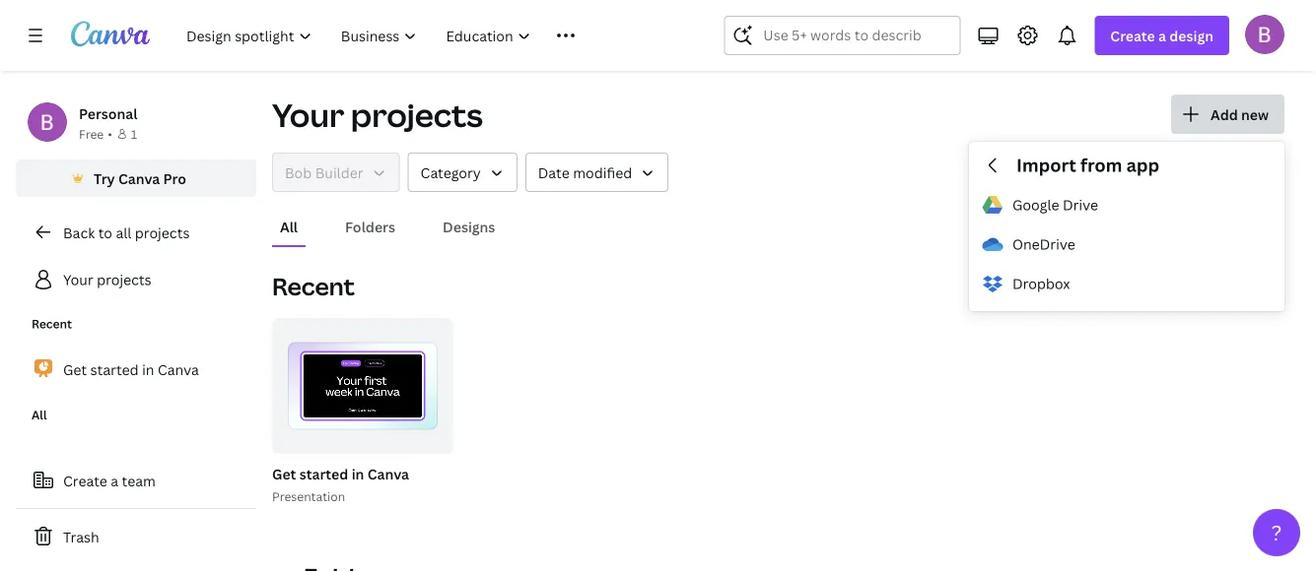 Task type: describe. For each thing, give the bounding box(es) containing it.
google drive button
[[969, 185, 1285, 225]]

all button
[[272, 208, 306, 246]]

bob builder image
[[1246, 15, 1285, 54]]

2 vertical spatial projects
[[97, 271, 152, 289]]

of
[[409, 432, 423, 445]]

modified
[[573, 163, 632, 182]]

design
[[1170, 26, 1214, 45]]

get started in canva link
[[16, 349, 256, 391]]

to
[[98, 223, 112, 242]]

a for team
[[111, 472, 118, 491]]

in for get started in canva
[[142, 361, 154, 379]]

get started in canva
[[63, 361, 199, 379]]

builder
[[315, 163, 364, 182]]

folders
[[345, 217, 396, 236]]

0 horizontal spatial your projects
[[63, 271, 152, 289]]

0 vertical spatial recent
[[272, 271, 355, 303]]

get for get started in canva
[[63, 361, 87, 379]]

personal
[[79, 104, 138, 123]]

1 for 1 of 30
[[400, 432, 406, 445]]

onedrive
[[1013, 235, 1076, 254]]

all inside all "button"
[[280, 217, 298, 236]]

bob
[[285, 163, 312, 182]]

create for create a design
[[1111, 26, 1156, 45]]

1 vertical spatial all
[[32, 407, 47, 424]]

dropbox button
[[969, 264, 1285, 304]]

1 for 1
[[131, 126, 137, 142]]

from
[[1081, 153, 1123, 178]]

create a design button
[[1095, 16, 1230, 55]]

? button
[[1253, 510, 1301, 557]]

in for get started in canva presentation
[[352, 465, 364, 484]]

0 vertical spatial your projects
[[272, 94, 483, 137]]

onedrive button
[[969, 225, 1285, 264]]

all
[[116, 223, 132, 242]]

add
[[1211, 105, 1238, 124]]

trash
[[63, 528, 99, 547]]

Date modified button
[[525, 153, 669, 192]]

add new
[[1211, 105, 1269, 124]]

a for design
[[1159, 26, 1167, 45]]

import
[[1017, 153, 1077, 178]]

canva for get started in canva presentation
[[368, 465, 409, 484]]

designs button
[[435, 208, 503, 246]]

pro
[[163, 169, 186, 188]]

new
[[1242, 105, 1269, 124]]

category
[[421, 163, 481, 182]]

1 of 30
[[400, 432, 440, 445]]

free
[[79, 126, 104, 142]]

get started in canva button
[[272, 463, 409, 487]]

back
[[63, 223, 95, 242]]



Task type: vqa. For each thing, say whether or not it's contained in the screenshot.
search box
yes



Task type: locate. For each thing, give the bounding box(es) containing it.
create a design
[[1111, 26, 1214, 45]]

canva for get started in canva
[[158, 361, 199, 379]]

in
[[142, 361, 154, 379], [352, 465, 364, 484]]

all
[[280, 217, 298, 236], [32, 407, 47, 424]]

create inside dropdown button
[[1111, 26, 1156, 45]]

create inside button
[[63, 472, 107, 491]]

create left team
[[63, 472, 107, 491]]

your projects up builder
[[272, 94, 483, 137]]

started down your projects link
[[90, 361, 139, 379]]

your projects down to
[[63, 271, 152, 289]]

1 vertical spatial your
[[63, 271, 93, 289]]

back to all projects link
[[16, 213, 256, 252]]

your up bob at top
[[272, 94, 344, 137]]

None search field
[[724, 16, 961, 55]]

app
[[1127, 153, 1160, 178]]

google
[[1013, 196, 1060, 214]]

designs
[[443, 217, 495, 236]]

1 horizontal spatial your
[[272, 94, 344, 137]]

1 vertical spatial recent
[[32, 316, 72, 332]]

try
[[94, 169, 115, 188]]

a left team
[[111, 472, 118, 491]]

?
[[1272, 519, 1282, 547]]

in inside get started in canva presentation
[[352, 465, 364, 484]]

2 vertical spatial canva
[[368, 465, 409, 484]]

0 vertical spatial 1
[[131, 126, 137, 142]]

add new button
[[1172, 95, 1285, 134]]

1 vertical spatial in
[[352, 465, 364, 484]]

1 horizontal spatial recent
[[272, 271, 355, 303]]

date
[[538, 163, 570, 182]]

Owner button
[[272, 153, 400, 192]]

0 horizontal spatial 1
[[131, 126, 137, 142]]

projects
[[351, 94, 483, 137], [135, 223, 190, 242], [97, 271, 152, 289]]

projects up category
[[351, 94, 483, 137]]

0 vertical spatial your
[[272, 94, 344, 137]]

a inside button
[[111, 472, 118, 491]]

a
[[1159, 26, 1167, 45], [111, 472, 118, 491]]

0 vertical spatial started
[[90, 361, 139, 379]]

your projects
[[272, 94, 483, 137], [63, 271, 152, 289]]

0 horizontal spatial a
[[111, 472, 118, 491]]

create
[[1111, 26, 1156, 45], [63, 472, 107, 491]]

0 horizontal spatial get
[[63, 361, 87, 379]]

recent down all "button"
[[272, 271, 355, 303]]

1 vertical spatial create
[[63, 472, 107, 491]]

create a team
[[63, 472, 156, 491]]

1 vertical spatial get
[[272, 465, 296, 484]]

projects right all
[[135, 223, 190, 242]]

google drive
[[1013, 196, 1099, 214]]

0 horizontal spatial in
[[142, 361, 154, 379]]

top level navigation element
[[174, 16, 677, 55], [174, 16, 677, 55]]

a left the design
[[1159, 26, 1167, 45]]

Category button
[[408, 153, 518, 192]]

canva inside get started in canva presentation
[[368, 465, 409, 484]]

0 vertical spatial all
[[280, 217, 298, 236]]

your projects link
[[16, 260, 256, 300]]

started inside get started in canva presentation
[[300, 465, 348, 484]]

1 vertical spatial projects
[[135, 223, 190, 242]]

1 vertical spatial 1
[[400, 432, 406, 445]]

create a team button
[[16, 462, 256, 501]]

drive
[[1063, 196, 1099, 214]]

trash link
[[16, 518, 256, 557]]

0 vertical spatial in
[[142, 361, 154, 379]]

1 vertical spatial a
[[111, 472, 118, 491]]

1 horizontal spatial 1
[[400, 432, 406, 445]]

your down back
[[63, 271, 93, 289]]

your
[[272, 94, 344, 137], [63, 271, 93, 289]]

0 horizontal spatial create
[[63, 472, 107, 491]]

1 vertical spatial started
[[300, 465, 348, 484]]

0 vertical spatial create
[[1111, 26, 1156, 45]]

0 vertical spatial canva
[[118, 169, 160, 188]]

0 horizontal spatial started
[[90, 361, 139, 379]]

recent
[[272, 271, 355, 303], [32, 316, 72, 332]]

get inside get started in canva presentation
[[272, 465, 296, 484]]

1 horizontal spatial a
[[1159, 26, 1167, 45]]

date modified
[[538, 163, 632, 182]]

started for get started in canva presentation
[[300, 465, 348, 484]]

1 vertical spatial canva
[[158, 361, 199, 379]]

projects down all
[[97, 271, 152, 289]]

folders button
[[337, 208, 403, 246]]

back to all projects
[[63, 223, 190, 242]]

try canva pro
[[94, 169, 186, 188]]

1 horizontal spatial started
[[300, 465, 348, 484]]

30
[[426, 432, 440, 445]]

bob builder
[[285, 163, 364, 182]]

a inside dropdown button
[[1159, 26, 1167, 45]]

free •
[[79, 126, 112, 142]]

0 horizontal spatial your
[[63, 271, 93, 289]]

dropbox
[[1013, 274, 1070, 293]]

1 horizontal spatial your projects
[[272, 94, 483, 137]]

started for get started in canva
[[90, 361, 139, 379]]

create left the design
[[1111, 26, 1156, 45]]

team
[[122, 472, 156, 491]]

1
[[131, 126, 137, 142], [400, 432, 406, 445]]

recent up get started in canva
[[32, 316, 72, 332]]

0 vertical spatial get
[[63, 361, 87, 379]]

get
[[63, 361, 87, 379], [272, 465, 296, 484]]

1 horizontal spatial all
[[280, 217, 298, 236]]

presentation
[[272, 489, 345, 505]]

1 horizontal spatial get
[[272, 465, 296, 484]]

0 vertical spatial projects
[[351, 94, 483, 137]]

•
[[108, 126, 112, 142]]

0 vertical spatial a
[[1159, 26, 1167, 45]]

import from app
[[1017, 153, 1160, 178]]

1 horizontal spatial create
[[1111, 26, 1156, 45]]

canva
[[118, 169, 160, 188], [158, 361, 199, 379], [368, 465, 409, 484]]

0 horizontal spatial recent
[[32, 316, 72, 332]]

1 vertical spatial your projects
[[63, 271, 152, 289]]

get started in canva presentation
[[272, 465, 409, 505]]

1 left of
[[400, 432, 406, 445]]

0 horizontal spatial all
[[32, 407, 47, 424]]

started up presentation
[[300, 465, 348, 484]]

1 horizontal spatial in
[[352, 465, 364, 484]]

started
[[90, 361, 139, 379], [300, 465, 348, 484]]

try canva pro button
[[16, 160, 256, 197]]

get for get started in canva presentation
[[272, 465, 296, 484]]

1 right •
[[131, 126, 137, 142]]

Search search field
[[764, 17, 921, 54]]

canva inside button
[[118, 169, 160, 188]]

create for create a team
[[63, 472, 107, 491]]



